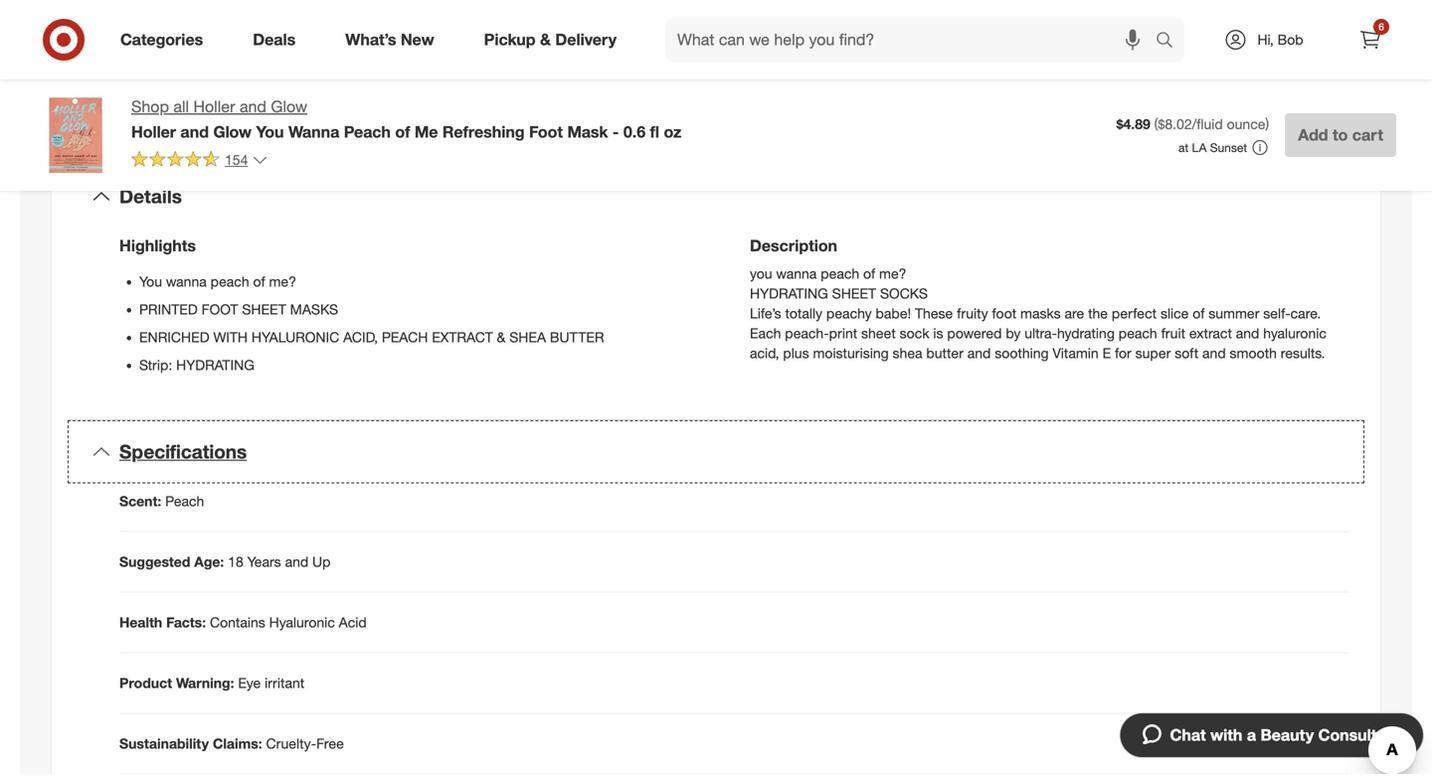 Task type: locate. For each thing, give the bounding box(es) containing it.
1 vertical spatial you
[[139, 273, 162, 291]]

peach right scent:
[[165, 493, 204, 510]]

and down all
[[180, 122, 209, 142]]

& right pickup
[[540, 30, 551, 49]]

2 horizontal spatial peach
[[1119, 325, 1157, 342]]

you wanna peach of me?
[[139, 273, 296, 291]]

What can we help you find? suggestions appear below search field
[[665, 18, 1161, 62]]

glow up 'wanna' at the top
[[271, 97, 307, 116]]

0 vertical spatial you
[[256, 122, 284, 142]]

hydrating up totally
[[750, 285, 828, 303]]

acid,
[[750, 345, 779, 362]]

perfect
[[1112, 305, 1157, 323]]

printed
[[139, 301, 198, 319]]

1 horizontal spatial sheet
[[832, 285, 876, 303]]

sheet up hyaluronic
[[242, 301, 286, 319]]

0 horizontal spatial sheet
[[242, 301, 286, 319]]

irritant
[[265, 675, 304, 692]]

of left me
[[395, 122, 410, 142]]

0 horizontal spatial wanna
[[166, 273, 207, 291]]

)
[[1265, 116, 1269, 133]]

contains
[[210, 614, 265, 632]]

strip:
[[139, 357, 172, 374]]

fl
[[650, 122, 659, 142]]

enriched with hyaluronic acid, peach extract & shea butter
[[139, 329, 604, 346]]

enriched
[[139, 329, 209, 346]]

6 link
[[1349, 18, 1392, 62]]

peach up the peachy
[[821, 265, 859, 283]]

suggested age: 18 years and up
[[119, 554, 331, 571]]

foot
[[529, 122, 563, 142]]

peachy
[[826, 305, 872, 323]]

me? up masks
[[269, 273, 296, 291]]

sunset
[[1210, 140, 1247, 155]]

sheet up the peachy
[[832, 285, 876, 303]]

you left 'wanna' at the top
[[256, 122, 284, 142]]

1 horizontal spatial me?
[[879, 265, 906, 283]]

0 vertical spatial holler
[[193, 97, 235, 116]]

about this item
[[633, 105, 799, 133]]

wanna inside description you wanna peach of me? hydrating sheet socks life's totally peachy babe! these fruity foot masks are the perfect slice of summer self-care. each peach-print sheet sock is powered by ultra-hydrating peach fruit extract and hyaluronic acid, plus moisturising shea butter and soothing vitamin e for super soft and smooth results.
[[776, 265, 817, 283]]

1 horizontal spatial hydrating
[[750, 285, 828, 303]]

glow
[[271, 97, 307, 116], [213, 122, 252, 142]]

search button
[[1147, 18, 1195, 66]]

sheet
[[832, 285, 876, 303], [242, 301, 286, 319]]

slice
[[1161, 305, 1189, 323]]

wanna
[[776, 265, 817, 283], [166, 273, 207, 291]]

to
[[1333, 125, 1348, 145]]

peach up printed foot sheet masks
[[210, 273, 249, 291]]

me
[[415, 122, 438, 142]]

1 vertical spatial &
[[497, 329, 506, 346]]

with
[[1210, 726, 1243, 745]]

image of holler and glow you wanna peach of me refreshing foot mask - 0.6 fl oz image
[[36, 95, 115, 175]]

1 horizontal spatial &
[[540, 30, 551, 49]]

what's
[[345, 30, 396, 49]]

$4.89
[[1117, 116, 1150, 133]]

description you wanna peach of me? hydrating sheet socks life's totally peachy babe! these fruity foot masks are the perfect slice of summer self-care. each peach-print sheet sock is powered by ultra-hydrating peach fruit extract and hyaluronic acid, plus moisturising shea butter and soothing vitamin e for super soft and smooth results.
[[750, 237, 1327, 362]]

of inside shop all holler and glow holler and glow you wanna peach of me refreshing foot mask - 0.6 fl oz
[[395, 122, 410, 142]]

and up smooth at top
[[1236, 325, 1259, 342]]

1 vertical spatial peach
[[165, 493, 204, 510]]

1 horizontal spatial peach
[[344, 122, 391, 142]]

masks
[[290, 301, 338, 319]]

you
[[750, 265, 772, 283]]

with
[[213, 329, 248, 346]]

0 horizontal spatial peach
[[165, 493, 204, 510]]

peach
[[344, 122, 391, 142], [165, 493, 204, 510]]

0 horizontal spatial peach
[[210, 273, 249, 291]]

summer
[[1209, 305, 1259, 323]]

pickup & delivery link
[[467, 18, 642, 62]]

new
[[401, 30, 434, 49]]

print
[[829, 325, 857, 342]]

of
[[395, 122, 410, 142], [863, 265, 875, 283], [253, 273, 265, 291], [1193, 305, 1205, 323]]

categories link
[[103, 18, 228, 62]]

smooth
[[1230, 345, 1277, 362]]

health facts: contains hyaluronic acid
[[119, 614, 367, 632]]

peach
[[821, 265, 859, 283], [210, 273, 249, 291], [1119, 325, 1157, 342]]

extract
[[432, 329, 493, 346]]

sustainability claims: cruelty-free
[[119, 736, 344, 753]]

hydrating down the with
[[176, 357, 254, 374]]

advertisement region
[[740, 0, 1396, 19]]

extract
[[1189, 325, 1232, 342]]

peach right 'wanna' at the top
[[344, 122, 391, 142]]

0 horizontal spatial hydrating
[[176, 357, 254, 374]]

me? up socks in the top right of the page
[[879, 265, 906, 283]]

totally
[[785, 305, 823, 323]]

wanna up printed at the top of page
[[166, 273, 207, 291]]

& left shea
[[497, 329, 506, 346]]

product warning: eye irritant
[[119, 675, 304, 692]]

1 vertical spatial glow
[[213, 122, 252, 142]]

plus
[[783, 345, 809, 362]]

you inside shop all holler and glow holler and glow you wanna peach of me refreshing foot mask - 0.6 fl oz
[[256, 122, 284, 142]]

glow up 154
[[213, 122, 252, 142]]

holler
[[193, 97, 235, 116], [131, 122, 176, 142]]

hydrating
[[750, 285, 828, 303], [176, 357, 254, 374]]

add to cart
[[1298, 125, 1383, 145]]

sock
[[900, 325, 929, 342]]

0 horizontal spatial you
[[139, 273, 162, 291]]

0 horizontal spatial &
[[497, 329, 506, 346]]

age:
[[194, 554, 224, 571]]

more
[[340, 25, 377, 44]]

6
[[1379, 20, 1384, 33]]

specifications button
[[68, 421, 1365, 484]]

1 vertical spatial hydrating
[[176, 357, 254, 374]]

1 horizontal spatial glow
[[271, 97, 307, 116]]

1 horizontal spatial you
[[256, 122, 284, 142]]

0 vertical spatial hydrating
[[750, 285, 828, 303]]

0 vertical spatial peach
[[344, 122, 391, 142]]

holler right all
[[193, 97, 235, 116]]

wanna down description
[[776, 265, 817, 283]]

/fluid
[[1192, 116, 1223, 133]]

holler down shop
[[131, 122, 176, 142]]

care.
[[1291, 305, 1321, 323]]

1 horizontal spatial peach
[[821, 265, 859, 283]]

you up printed at the top of page
[[139, 273, 162, 291]]

this
[[705, 105, 745, 133]]

$8.02
[[1158, 116, 1192, 133]]

years
[[247, 554, 281, 571]]

butter
[[926, 345, 964, 362]]

1 horizontal spatial wanna
[[776, 265, 817, 283]]

socks
[[880, 285, 928, 303]]

of up extract
[[1193, 305, 1205, 323]]

0 horizontal spatial holler
[[131, 122, 176, 142]]

show
[[296, 25, 336, 44]]

0 vertical spatial &
[[540, 30, 551, 49]]

hyaluronic
[[269, 614, 335, 632]]

peach down perfect
[[1119, 325, 1157, 342]]

suggested
[[119, 554, 190, 571]]

scent: peach
[[119, 493, 204, 510]]



Task type: describe. For each thing, give the bounding box(es) containing it.
fruit
[[1161, 325, 1185, 342]]

hyaluronic
[[252, 329, 339, 346]]

is
[[933, 325, 943, 342]]

are
[[1065, 305, 1084, 323]]

peach
[[382, 329, 428, 346]]

life's
[[750, 305, 781, 323]]

babe!
[[876, 305, 911, 323]]

foot
[[201, 301, 238, 319]]

at
[[1179, 140, 1189, 155]]

deals
[[253, 30, 296, 49]]

free
[[316, 736, 344, 753]]

0 horizontal spatial me?
[[269, 273, 296, 291]]

and down powered on the top
[[967, 345, 991, 362]]

18
[[228, 554, 243, 571]]

of up printed foot sheet masks
[[253, 273, 265, 291]]

sponsored
[[1337, 21, 1396, 36]]

refreshing
[[442, 122, 525, 142]]

show more images
[[296, 25, 432, 44]]

add to cart button
[[1285, 113, 1396, 157]]

shea
[[509, 329, 546, 346]]

hi,
[[1258, 31, 1274, 48]]

sheet inside description you wanna peach of me? hydrating sheet socks life's totally peachy babe! these fruity foot masks are the perfect slice of summer self-care. each peach-print sheet sock is powered by ultra-hydrating peach fruit extract and hyaluronic acid, plus moisturising shea butter and soothing vitamin e for super soft and smooth results.
[[832, 285, 876, 303]]

0 horizontal spatial glow
[[213, 122, 252, 142]]

ultra-
[[1025, 325, 1057, 342]]

chat with a beauty consultant button
[[1119, 713, 1424, 759]]

powered
[[947, 325, 1002, 342]]

show more images button
[[283, 13, 445, 57]]

$4.89 ( $8.02 /fluid ounce )
[[1117, 116, 1269, 133]]

eye
[[238, 675, 261, 692]]

and left up
[[285, 554, 308, 571]]

1 horizontal spatial holler
[[193, 97, 235, 116]]

details button
[[68, 165, 1365, 228]]

details
[[119, 185, 182, 208]]

hydrating inside description you wanna peach of me? hydrating sheet socks life's totally peachy babe! these fruity foot masks are the perfect slice of summer self-care. each peach-print sheet sock is powered by ultra-hydrating peach fruit extract and hyaluronic acid, plus moisturising shea butter and soothing vitamin e for super soft and smooth results.
[[750, 285, 828, 303]]

each
[[750, 325, 781, 342]]

ounce
[[1227, 116, 1265, 133]]

what's new link
[[328, 18, 459, 62]]

facts:
[[166, 614, 206, 632]]

and up 154
[[240, 97, 266, 116]]

pickup & delivery
[[484, 30, 617, 49]]

hi, bob
[[1258, 31, 1303, 48]]

butter
[[550, 329, 604, 346]]

product
[[119, 675, 172, 692]]

sheet
[[861, 325, 896, 342]]

shea
[[893, 345, 922, 362]]

results.
[[1281, 345, 1325, 362]]

0 vertical spatial glow
[[271, 97, 307, 116]]

oz
[[664, 122, 682, 142]]

super
[[1135, 345, 1171, 362]]

e
[[1103, 345, 1111, 362]]

description
[[750, 237, 837, 256]]

images
[[381, 25, 432, 44]]

a
[[1247, 726, 1256, 745]]

moisturising
[[813, 345, 889, 362]]

acid,
[[343, 329, 378, 346]]

(
[[1154, 116, 1158, 133]]

at la sunset
[[1179, 140, 1247, 155]]

mask
[[567, 122, 608, 142]]

add
[[1298, 125, 1328, 145]]

by
[[1006, 325, 1021, 342]]

me? inside description you wanna peach of me? hydrating sheet socks life's totally peachy babe! these fruity foot masks are the perfect slice of summer self-care. each peach-print sheet sock is powered by ultra-hydrating peach fruit extract and hyaluronic acid, plus moisturising shea butter and soothing vitamin e for super soft and smooth results.
[[879, 265, 906, 283]]

wanna
[[288, 122, 339, 142]]

soft
[[1175, 345, 1199, 362]]

0.6
[[623, 122, 646, 142]]

-
[[613, 122, 619, 142]]

these
[[915, 305, 953, 323]]

1 vertical spatial holler
[[131, 122, 176, 142]]

154
[[225, 151, 248, 168]]

sustainability
[[119, 736, 209, 753]]

peach inside shop all holler and glow holler and glow you wanna peach of me refreshing foot mask - 0.6 fl oz
[[344, 122, 391, 142]]

for
[[1115, 345, 1132, 362]]

deals link
[[236, 18, 320, 62]]

154 link
[[131, 150, 268, 173]]

self-
[[1263, 305, 1291, 323]]

up
[[312, 554, 331, 571]]

scent:
[[119, 493, 161, 510]]

shop all holler and glow holler and glow you wanna peach of me refreshing foot mask - 0.6 fl oz
[[131, 97, 682, 142]]

of up the peachy
[[863, 265, 875, 283]]

soothing
[[995, 345, 1049, 362]]

la
[[1192, 140, 1207, 155]]

warning:
[[176, 675, 234, 692]]

and down extract
[[1202, 345, 1226, 362]]

chat with a beauty consultant
[[1170, 726, 1401, 745]]

hyaluronic
[[1263, 325, 1327, 342]]

specifications
[[119, 440, 247, 463]]

consultant
[[1318, 726, 1401, 745]]



Task type: vqa. For each thing, say whether or not it's contained in the screenshot.
the bottommost Peach
yes



